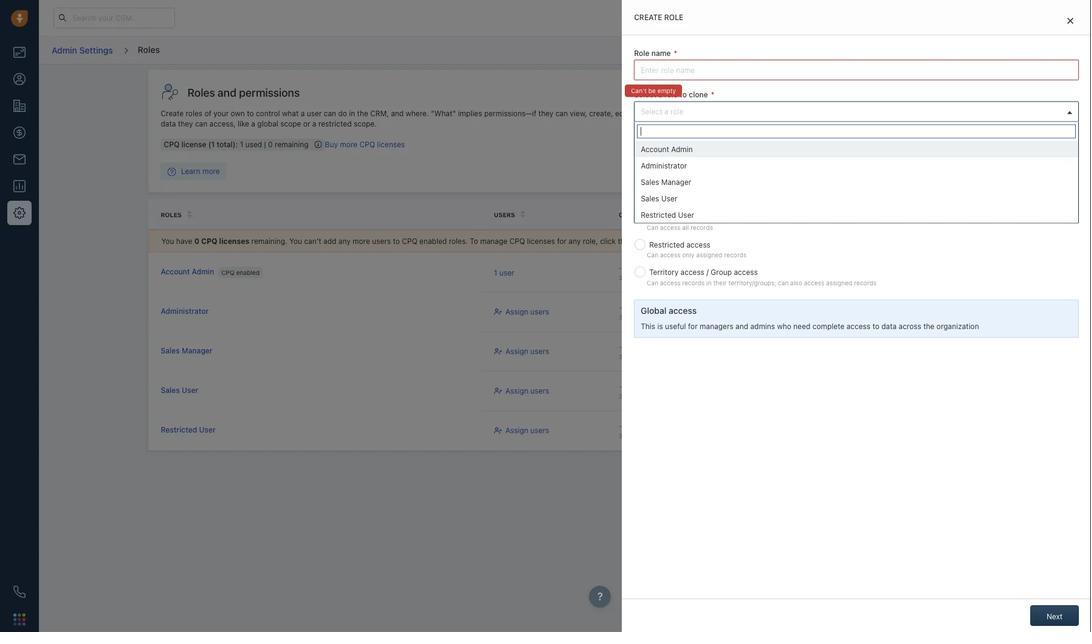 Task type: describe. For each thing, give the bounding box(es) containing it.
-- 3 hours ago for sales manager
[[619, 343, 654, 360]]

the inside the global access this is useful for managers and admins who need complete access to data across the organization
[[924, 322, 935, 330]]

the inside "create roles of your own to control what a user can do in the crm, and where. "what" implies permissions—if they can view, create, edit, send, delete. "where" covers scope—how much data they can access, like a global scope or a restricted scope."
[[357, 109, 369, 118]]

assign users link for administrator
[[494, 306, 550, 317]]

on
[[711, 157, 719, 166]]

licenses up add-
[[669, 138, 702, 148]]

0 vertical spatial assigned
[[697, 252, 723, 259]]

sales user link
[[161, 386, 198, 396]]

create roles of your own to control what a user can do in the crm, and where. "what" implies permissions—if they can view, create, edit, send, delete. "where" covers scope—how much data they can access, like a global scope or a restricted scope.
[[161, 109, 798, 128]]

data inside "create roles of your own to control what a user can do in the crm, and where. "what" implies permissions—if they can view, create, edit, send, delete. "where" covers scope—how much data they can access, like a global scope or a restricted scope."
[[161, 120, 176, 128]]

be
[[649, 87, 656, 94]]

can access all records
[[647, 224, 714, 231]]

much
[[779, 109, 798, 118]]

3 for sales user
[[619, 393, 623, 400]]

can't
[[632, 87, 647, 94]]

2 you from the left
[[290, 237, 302, 245]]

clone
[[689, 90, 709, 99]]

create role
[[635, 13, 684, 22]]

can down of
[[195, 120, 208, 128]]

sales manager inside 'option'
[[641, 177, 692, 186]]

2 vertical spatial restricted
[[161, 425, 197, 434]]

cpq enabled
[[222, 269, 260, 276]]

1 vertical spatial enabled
[[236, 269, 260, 276]]

can for can access records in their territory/groups; can also access assigned records
[[647, 279, 659, 286]]

phone element
[[7, 580, 32, 604]]

restricted user inside option
[[641, 210, 695, 219]]

a up or
[[301, 109, 305, 118]]

global for global access this is useful for managers and admins who need complete access to data across the organization
[[641, 306, 667, 316]]

account admin inside option
[[641, 145, 693, 153]]

organization
[[937, 322, 980, 330]]

scope—how
[[736, 109, 777, 118]]

send,
[[633, 109, 652, 118]]

complete
[[813, 322, 845, 330]]

click
[[601, 237, 616, 245]]

where.
[[406, 109, 429, 118]]

can't be empty
[[632, 87, 676, 94]]

useful
[[666, 322, 687, 330]]

0 horizontal spatial remaining
[[275, 140, 309, 149]]

2 vertical spatial more
[[353, 237, 370, 245]]

can inside dialog
[[779, 279, 789, 286]]

set
[[635, 192, 648, 202]]

ago for restricted user
[[643, 432, 654, 439]]

assign users for sales manager
[[506, 347, 550, 355]]

global access this is useful for managers and admins who need complete access to data across the organization
[[641, 306, 980, 330]]

restricted access
[[650, 240, 711, 249]]

roles
[[186, 109, 203, 118]]

sales inside option
[[641, 194, 660, 202]]

1 vertical spatial account admin
[[161, 267, 214, 276]]

cpq left license
[[164, 140, 180, 149]]

phone image
[[13, 586, 26, 598]]

--
[[744, 303, 751, 312]]

have
[[176, 237, 192, 245]]

account admin option
[[635, 141, 1079, 157]]

(1
[[208, 140, 215, 149]]

1 vertical spatial restricted
[[650, 240, 685, 249]]

need
[[794, 322, 811, 330]]

cpq left roles.
[[402, 237, 418, 245]]

only
[[683, 252, 695, 259]]

to inside "create roles of your own to control what a user can do in the crm, and where. "what" implies permissions—if they can view, create, edit, send, delete. "where" covers scope—how much data they can access, like a global scope or a restricted scope."
[[247, 109, 254, 118]]

control
[[256, 109, 280, 118]]

hours for administrator
[[625, 314, 641, 320]]

permissions—if
[[485, 109, 537, 118]]

manage licenses button
[[872, 302, 943, 322]]

do
[[338, 109, 347, 118]]

0 horizontal spatial sales user
[[161, 386, 198, 394]]

dialog containing manage licenses
[[622, 0, 1092, 632]]

access for global access
[[674, 213, 698, 221]]

0 horizontal spatial admin
[[52, 45, 77, 55]]

a right or
[[313, 120, 317, 128]]

"where"
[[680, 109, 709, 118]]

records up button
[[691, 224, 714, 231]]

assign users for restricted user
[[506, 426, 550, 435]]

assign for restricted user
[[506, 426, 529, 435]]

sales down the "sales manager" link
[[161, 386, 180, 394]]

access for territory access / group access
[[681, 268, 705, 277]]

restricted user link
[[161, 425, 216, 435]]

1 horizontal spatial user
[[500, 268, 515, 277]]

what
[[282, 109, 299, 118]]

can left view, at top right
[[556, 109, 568, 118]]

cpq right 'manage' at the top left of page
[[510, 237, 525, 245]]

and inside "create roles of your own to control what a user can do in the crm, and where. "what" implies permissions—if they can view, create, edit, send, delete. "where" covers scope—how much data they can access, like a global scope or a restricted scope."
[[391, 109, 404, 118]]

0 vertical spatial and
[[218, 86, 237, 99]]

records up manage licenses button
[[855, 279, 877, 286]]

admins
[[751, 322, 776, 330]]

can up restricted
[[324, 109, 336, 118]]

cpq down scope.
[[360, 140, 375, 149]]

access right also
[[805, 279, 825, 286]]

access,
[[210, 120, 236, 128]]

add
[[324, 237, 337, 245]]

3 for restricted user
[[619, 432, 623, 439]]

their
[[714, 279, 727, 286]]

hours for sales manager
[[625, 353, 641, 360]]

1 free license is available in your account image
[[315, 141, 322, 148]]

empty
[[658, 87, 676, 94]]

restricted user option
[[635, 206, 1079, 223]]

across
[[899, 322, 922, 330]]

sales user option
[[635, 190, 1079, 206]]

role up name
[[665, 13, 684, 22]]

remaining.
[[252, 237, 288, 245]]

total):
[[217, 140, 238, 149]]

hours for restricted user
[[625, 432, 641, 439]]

managers
[[700, 322, 734, 330]]

in inside dialog
[[707, 279, 712, 286]]

ago for administrator
[[643, 314, 654, 320]]

for left 'role,' at top right
[[557, 237, 567, 245]]

users for sales manager
[[531, 347, 550, 355]]

licenses down enable at the top right of the page
[[659, 168, 682, 175]]

2 any from the left
[[569, 237, 581, 245]]

license
[[182, 140, 206, 149]]

manage licenses inside dialog
[[635, 138, 702, 148]]

licenses right 'manage' at the top left of page
[[527, 237, 555, 245]]

next
[[1047, 612, 1063, 620]]

-- 3 hours ago for sales user
[[619, 382, 654, 400]]

by for updated by
[[776, 211, 784, 218]]

admin settings
[[52, 45, 113, 55]]

used
[[246, 140, 262, 149]]

updated
[[744, 211, 774, 218]]

users
[[494, 211, 515, 218]]

remaining inside dialog
[[684, 168, 713, 175]]

can for can access all records
[[647, 224, 659, 231]]

your
[[214, 109, 229, 118]]

0 vertical spatial 0
[[268, 140, 273, 149]]

1 vertical spatial assigned
[[827, 279, 853, 286]]

access up territory/groups;
[[735, 268, 758, 277]]

access for global access this is useful for managers and admins who need complete access to data across the organization
[[669, 306, 697, 316]]

the right set in the right top of the page
[[650, 192, 663, 202]]

1 vertical spatial restricted user
[[161, 425, 216, 434]]

users for administrator
[[531, 307, 550, 316]]

scope.
[[354, 120, 377, 128]]

covers
[[711, 109, 734, 118]]

Enter role name text field
[[635, 60, 1080, 80]]

-- 3 hours ago for administrator
[[619, 303, 654, 320]]

permissions
[[239, 86, 300, 99]]

licenses down can access all records at top
[[662, 237, 692, 245]]

this for scope
[[736, 192, 751, 202]]

to
[[470, 237, 479, 245]]

1 any from the left
[[339, 237, 351, 245]]

settings
[[79, 45, 113, 55]]

is
[[658, 322, 663, 330]]

name
[[652, 49, 671, 57]]

1 vertical spatial manager
[[182, 346, 213, 355]]

the right click
[[618, 237, 629, 245]]

administrator inside administrator option
[[641, 161, 688, 170]]

manage inside dialog
[[635, 138, 667, 148]]

licenses up "cpq enabled"
[[219, 237, 250, 245]]

buy
[[325, 140, 338, 149]]

1 horizontal spatial enabled
[[420, 237, 447, 245]]

ago for sales user
[[643, 393, 654, 400]]

0 horizontal spatial sales manager
[[161, 346, 213, 355]]

assign for sales manager
[[506, 347, 529, 355]]

group
[[711, 268, 732, 277]]

add-
[[694, 157, 711, 166]]

for down enable cpq add-on for this role
[[723, 192, 734, 202]]

licenses inside button
[[909, 308, 937, 316]]

manage licenses inside button
[[879, 308, 937, 316]]

1 vertical spatial they
[[178, 120, 193, 128]]

created by
[[619, 211, 659, 218]]

create for create role
[[635, 13, 663, 22]]

buy more cpq licenses link
[[325, 140, 405, 149]]

global
[[258, 120, 278, 128]]

access right the complete
[[847, 322, 871, 330]]

licenses down crm, on the left top
[[377, 140, 405, 149]]

user inside "create roles of your own to control what a user can do in the crm, and where. "what" implies permissions—if they can view, create, edit, send, delete. "where" covers scope—how much data they can access, like a global scope or a restricted scope."
[[307, 109, 322, 118]]

0 licenses remaining
[[653, 168, 713, 175]]

view,
[[570, 109, 588, 118]]

0 horizontal spatial 1
[[240, 140, 244, 149]]

like
[[238, 120, 249, 128]]

who
[[778, 322, 792, 330]]

role inside dropdown button
[[671, 107, 684, 115]]

learn more
[[181, 167, 220, 175]]

territory/groups;
[[729, 279, 777, 286]]



Task type: locate. For each thing, give the bounding box(es) containing it.
the up scope.
[[357, 109, 369, 118]]

role right on
[[748, 157, 761, 166]]

more right add
[[353, 237, 370, 245]]

select
[[635, 90, 657, 99], [641, 107, 663, 115]]

can access records in their territory/groups; can also access assigned records
[[647, 279, 877, 286]]

the right "across"
[[924, 322, 935, 330]]

button
[[694, 237, 719, 245]]

this up updated
[[736, 192, 751, 202]]

0 horizontal spatial data
[[161, 120, 176, 128]]

create inside dialog
[[635, 13, 663, 22]]

0 horizontal spatial assigned
[[697, 252, 723, 259]]

can't
[[304, 237, 322, 245]]

records up group
[[725, 252, 747, 259]]

3 assign users from the top
[[506, 386, 550, 395]]

1 horizontal spatial you
[[290, 237, 302, 245]]

account up enable at the top right of the page
[[641, 145, 670, 153]]

4 assign users link from the top
[[494, 425, 550, 436]]

account
[[641, 145, 670, 153], [161, 267, 190, 276]]

create for create roles of your own to control what a user can do in the crm, and where. "what" implies permissions—if they can view, create, edit, send, delete. "where" covers scope—how much data they can access, like a global scope or a restricted scope.
[[161, 109, 184, 118]]

enabled down remaining.
[[236, 269, 260, 276]]

sales user up global access
[[641, 194, 678, 202]]

any left 'role,' at top right
[[569, 237, 581, 245]]

territory
[[650, 268, 679, 277]]

2 assign users from the top
[[506, 347, 550, 355]]

0 down enable at the top right of the page
[[653, 168, 657, 175]]

access for can access records in their territory/groups; can also access assigned records
[[661, 279, 681, 286]]

2 horizontal spatial 0
[[653, 168, 657, 175]]

cpq right have
[[201, 237, 217, 245]]

1 horizontal spatial 0
[[268, 140, 273, 149]]

admin up 0 licenses remaining
[[672, 145, 693, 153]]

select up 'send,' on the top of page
[[635, 90, 657, 99]]

assigned right also
[[827, 279, 853, 286]]

scope down "what"
[[281, 120, 301, 128]]

next button
[[1031, 605, 1080, 626]]

access down global access
[[661, 224, 681, 231]]

1 vertical spatial in
[[707, 279, 712, 286]]

access up all
[[674, 213, 698, 221]]

of
[[205, 109, 212, 118]]

0 horizontal spatial scope
[[281, 120, 301, 128]]

0 horizontal spatial you
[[162, 237, 174, 245]]

0 horizontal spatial roles
[[138, 44, 160, 54]]

hours for sales user
[[625, 393, 641, 400]]

manager inside 'option'
[[662, 177, 692, 186]]

assign for sales user
[[506, 386, 529, 395]]

dialog
[[622, 0, 1092, 632]]

users for restricted user
[[531, 426, 550, 435]]

1 vertical spatial manage
[[632, 237, 660, 245]]

sales manager down 0 licenses remaining
[[641, 177, 692, 186]]

0 horizontal spatial by
[[650, 211, 659, 218]]

can
[[647, 224, 659, 231], [647, 252, 659, 259], [647, 279, 659, 286]]

all
[[683, 224, 689, 231]]

manage up enable at the top right of the page
[[635, 138, 667, 148]]

2 vertical spatial can
[[647, 279, 659, 286]]

1 horizontal spatial roles
[[161, 211, 182, 218]]

global inside the global access this is useful for managers and admins who need complete access to data across the organization
[[641, 306, 667, 316]]

1 horizontal spatial create
[[635, 13, 663, 22]]

restricted inside option
[[641, 210, 677, 219]]

global up this on the bottom right of page
[[641, 306, 667, 316]]

1 vertical spatial 0
[[653, 168, 657, 175]]

close image
[[1068, 17, 1074, 24]]

role,
[[583, 237, 598, 245]]

0 vertical spatial this
[[733, 157, 746, 166]]

1 horizontal spatial remaining
[[684, 168, 713, 175]]

1 horizontal spatial any
[[569, 237, 581, 245]]

access up useful
[[669, 306, 697, 316]]

3 assign from the top
[[506, 386, 529, 395]]

assign users for sales user
[[506, 386, 550, 395]]

territory access / group access
[[650, 268, 758, 277]]

0 vertical spatial account admin
[[641, 145, 693, 153]]

0 vertical spatial manage licenses
[[635, 138, 702, 148]]

data inside the global access this is useful for managers and admins who need complete access to data across the organization
[[882, 322, 897, 330]]

roles down search your crm... text box on the top of the page
[[138, 44, 160, 54]]

access for can access only assigned records
[[661, 252, 681, 259]]

None search field
[[638, 124, 1077, 138]]

records
[[691, 224, 714, 231], [725, 252, 747, 259], [683, 279, 705, 286], [855, 279, 877, 286]]

1 horizontal spatial sales manager
[[641, 177, 692, 186]]

access down restricted access
[[661, 252, 681, 259]]

sales manager down administrator link
[[161, 346, 213, 355]]

crm,
[[371, 109, 389, 118]]

2 horizontal spatial and
[[736, 322, 749, 330]]

1 horizontal spatial data
[[882, 322, 897, 330]]

a right like
[[251, 120, 255, 128]]

1 vertical spatial scope
[[696, 192, 720, 202]]

0 vertical spatial select
[[635, 90, 657, 99]]

global
[[650, 213, 672, 221], [641, 306, 667, 316]]

sales manager
[[641, 177, 692, 186], [161, 346, 213, 355]]

role
[[635, 49, 650, 57]]

and up your
[[218, 86, 237, 99]]

assign users link for sales user
[[494, 386, 550, 396]]

1 horizontal spatial admin
[[192, 267, 214, 276]]

in down the /
[[707, 279, 712, 286]]

1 vertical spatial admin
[[672, 145, 693, 153]]

sales inside 'option'
[[641, 177, 660, 186]]

0 vertical spatial can
[[647, 224, 659, 231]]

sales up the created by
[[641, 194, 660, 202]]

2 horizontal spatial admin
[[672, 145, 693, 153]]

assign users for administrator
[[506, 307, 550, 316]]

0 horizontal spatial any
[[339, 237, 351, 245]]

cpq inside dialog
[[677, 157, 692, 166]]

1 horizontal spatial sales user
[[641, 194, 678, 202]]

1 horizontal spatial account
[[641, 145, 670, 153]]

2 can from the top
[[647, 252, 659, 259]]

buy more cpq licenses
[[325, 140, 405, 149]]

0 vertical spatial roles
[[138, 44, 160, 54]]

access down territory
[[661, 279, 681, 286]]

0 vertical spatial restricted
[[641, 210, 677, 219]]

2 assign users link from the top
[[494, 346, 550, 356]]

administrator down account admin link
[[161, 307, 209, 315]]

access for restricted access
[[687, 240, 711, 249]]

0 vertical spatial 1
[[240, 140, 244, 149]]

role
[[665, 13, 684, 22], [665, 90, 678, 99], [671, 107, 684, 115], [748, 157, 761, 166], [753, 192, 769, 202]]

assign for administrator
[[506, 307, 529, 316]]

assigned down button
[[697, 252, 723, 259]]

1 vertical spatial and
[[391, 109, 404, 118]]

roles.
[[449, 237, 468, 245]]

remaining down add-
[[684, 168, 713, 175]]

user inside the 'sales user' option
[[662, 194, 678, 202]]

select for select a role to clone
[[635, 90, 657, 99]]

0 vertical spatial sales user
[[641, 194, 678, 202]]

1 assign users link from the top
[[494, 306, 550, 317]]

manager down 0 licenses remaining
[[662, 177, 692, 186]]

access up can access only assigned records
[[687, 240, 711, 249]]

user inside restricted user link
[[199, 425, 216, 434]]

1 horizontal spatial administrator
[[641, 161, 688, 170]]

for right on
[[721, 157, 731, 166]]

default
[[666, 192, 694, 202]]

2 horizontal spatial roles
[[188, 86, 215, 99]]

|
[[264, 140, 266, 149]]

1 vertical spatial sales user
[[161, 386, 198, 394]]

2 vertical spatial admin
[[192, 267, 214, 276]]

cpq license (1 total): 1 used | 0 remaining
[[164, 140, 309, 149]]

1 vertical spatial this
[[736, 192, 751, 202]]

licenses
[[669, 138, 702, 148], [377, 140, 405, 149], [659, 168, 682, 175], [219, 237, 250, 245], [527, 237, 555, 245], [662, 237, 692, 245], [909, 308, 937, 316]]

roles and permissions
[[188, 86, 300, 99]]

3
[[619, 274, 623, 281], [744, 274, 748, 281], [619, 314, 623, 320], [619, 353, 623, 360], [619, 393, 623, 400], [619, 432, 623, 439]]

for inside the global access this is useful for managers and admins who need complete access to data across the organization
[[689, 322, 698, 330]]

enabled left roles.
[[420, 237, 447, 245]]

1 horizontal spatial and
[[391, 109, 404, 118]]

1 user
[[494, 268, 515, 277]]

can
[[324, 109, 336, 118], [556, 109, 568, 118], [195, 120, 208, 128], [779, 279, 789, 286]]

learn more link
[[162, 166, 226, 176]]

users for sales user
[[531, 386, 550, 395]]

1 vertical spatial manage licenses
[[879, 308, 937, 316]]

manage licenses up enable at the top right of the page
[[635, 138, 702, 148]]

1 vertical spatial administrator
[[161, 307, 209, 315]]

1 assign from the top
[[506, 307, 529, 316]]

roles up have
[[161, 211, 182, 218]]

0 right |
[[268, 140, 273, 149]]

1 can from the top
[[647, 224, 659, 231]]

admin inside option
[[672, 145, 693, 153]]

assign
[[506, 307, 529, 316], [506, 347, 529, 355], [506, 386, 529, 395], [506, 426, 529, 435]]

3 assign users link from the top
[[494, 386, 550, 396]]

can for can access only assigned records
[[647, 252, 659, 259]]

-- 3 hours ago
[[619, 264, 654, 281], [744, 264, 779, 281], [619, 303, 654, 320], [619, 343, 654, 360], [619, 382, 654, 400], [619, 422, 654, 439]]

edit,
[[616, 109, 631, 118]]

2 assign from the top
[[506, 347, 529, 355]]

assign users link for restricted user
[[494, 425, 550, 436]]

admin left settings
[[52, 45, 77, 55]]

administrator
[[641, 161, 688, 170], [161, 307, 209, 315]]

administrator option
[[635, 157, 1079, 174]]

in right do
[[349, 109, 355, 118]]

admin down have
[[192, 267, 214, 276]]

any right add
[[339, 237, 351, 245]]

0 vertical spatial data
[[161, 120, 176, 128]]

account admin
[[641, 145, 693, 153], [161, 267, 214, 276]]

remaining
[[275, 140, 309, 149], [684, 168, 713, 175]]

restricted user
[[641, 210, 695, 219], [161, 425, 216, 434]]

you left have
[[162, 237, 174, 245]]

3 can from the top
[[647, 279, 659, 286]]

can up territory
[[647, 252, 659, 259]]

created
[[619, 211, 649, 218]]

and inside the global access this is useful for managers and admins who need complete access to data across the organization
[[736, 322, 749, 330]]

by for created by
[[650, 211, 659, 218]]

account admin up enable at the top right of the page
[[641, 145, 693, 153]]

to inside the global access this is useful for managers and admins who need complete access to data across the organization
[[873, 322, 880, 330]]

0 vertical spatial administrator
[[641, 161, 688, 170]]

select a role button
[[635, 101, 1080, 122]]

1 down 'manage' at the top left of page
[[494, 268, 498, 277]]

create,
[[590, 109, 614, 118]]

ago for sales manager
[[643, 353, 654, 360]]

0 vertical spatial account
[[641, 145, 670, 153]]

licenses up "across"
[[909, 308, 937, 316]]

cpq up 0 licenses remaining
[[677, 157, 692, 166]]

1 vertical spatial create
[[161, 109, 184, 118]]

more right buy
[[340, 140, 358, 149]]

restricted down can access all records at top
[[650, 240, 685, 249]]

sales up sales user link
[[161, 346, 180, 355]]

sales up set in the right top of the page
[[641, 177, 660, 186]]

cpq right account admin link
[[222, 269, 235, 276]]

1 horizontal spatial manage licenses
[[879, 308, 937, 316]]

2 vertical spatial and
[[736, 322, 749, 330]]

cpq
[[360, 140, 375, 149], [164, 140, 180, 149], [677, 157, 692, 166], [201, 237, 217, 245], [402, 237, 418, 245], [510, 237, 525, 245], [222, 269, 235, 276]]

scope inside "create roles of your own to control what a user can do in the crm, and where. "what" implies permissions—if they can view, create, edit, send, delete. "where" covers scope—how much data they can access, like a global scope or a restricted scope."
[[281, 120, 301, 128]]

0 vertical spatial admin
[[52, 45, 77, 55]]

0 vertical spatial in
[[349, 109, 355, 118]]

manage up "across"
[[879, 308, 906, 316]]

create inside "create roles of your own to control what a user can do in the crm, and where. "what" implies permissions—if they can view, create, edit, send, delete. "where" covers scope—how much data they can access, like a global scope or a restricted scope."
[[161, 109, 184, 118]]

set the default scope for this role
[[635, 192, 769, 202]]

scope inside dialog
[[696, 192, 720, 202]]

0 vertical spatial enabled
[[420, 237, 447, 245]]

0 vertical spatial manage
[[635, 138, 667, 148]]

1 vertical spatial data
[[882, 322, 897, 330]]

a down select a role to clone
[[665, 107, 669, 115]]

"what"
[[431, 109, 456, 118]]

manage
[[481, 237, 508, 245]]

a inside dropdown button
[[665, 107, 669, 115]]

restricted
[[641, 210, 677, 219], [650, 240, 685, 249], [161, 425, 197, 434]]

access
[[674, 213, 698, 221], [661, 224, 681, 231], [687, 240, 711, 249], [661, 252, 681, 259], [681, 268, 705, 277], [735, 268, 758, 277], [661, 279, 681, 286], [805, 279, 825, 286], [669, 306, 697, 316], [847, 322, 871, 330]]

in
[[349, 109, 355, 118], [707, 279, 712, 286]]

1 horizontal spatial scope
[[696, 192, 720, 202]]

select inside dropdown button
[[641, 107, 663, 115]]

0 vertical spatial restricted user
[[641, 210, 695, 219]]

0 horizontal spatial account
[[161, 267, 190, 276]]

role down select a role to clone
[[671, 107, 684, 115]]

admin settings link
[[51, 41, 114, 60]]

0 horizontal spatial administrator
[[161, 307, 209, 315]]

1 vertical spatial roles
[[188, 86, 215, 99]]

1 vertical spatial 1
[[494, 268, 498, 277]]

manage
[[635, 138, 667, 148], [632, 237, 660, 245], [879, 308, 906, 316]]

manage inside manage licenses button
[[879, 308, 906, 316]]

records down "territory access / group access" at the right top
[[683, 279, 705, 286]]

administrator link
[[161, 307, 209, 317]]

user inside the restricted user option
[[679, 210, 695, 219]]

0 horizontal spatial restricted user
[[161, 425, 216, 434]]

1 horizontal spatial restricted user
[[641, 210, 695, 219]]

sales manager link
[[161, 346, 213, 356]]

restricted down sales user link
[[161, 425, 197, 434]]

administrator up default
[[641, 161, 688, 170]]

1 vertical spatial sales manager
[[161, 346, 213, 355]]

0 vertical spatial create
[[635, 13, 663, 22]]

sales user
[[641, 194, 678, 202], [161, 386, 198, 394]]

enable cpq add-on for this role
[[652, 157, 761, 166]]

roles up of
[[188, 86, 215, 99]]

1 assign users from the top
[[506, 307, 550, 316]]

freshworks switcher image
[[13, 613, 26, 626]]

1 left used
[[240, 140, 244, 149]]

0 horizontal spatial account admin
[[161, 267, 214, 276]]

Search your CRM... text field
[[54, 8, 175, 28]]

by right created
[[650, 211, 659, 218]]

a right be
[[659, 90, 663, 99]]

role up updated
[[753, 192, 769, 202]]

0 vertical spatial remaining
[[275, 140, 309, 149]]

1 you from the left
[[162, 237, 174, 245]]

0 horizontal spatial in
[[349, 109, 355, 118]]

delete.
[[654, 109, 677, 118]]

user up or
[[307, 109, 322, 118]]

can down territory
[[647, 279, 659, 286]]

global access
[[650, 213, 698, 221]]

manage licenses up "across"
[[879, 308, 937, 316]]

can left also
[[779, 279, 789, 286]]

more for learn
[[203, 167, 220, 175]]

3 for sales manager
[[619, 353, 623, 360]]

account admin down have
[[161, 267, 214, 276]]

sales manager option
[[635, 174, 1079, 190]]

select for select a role
[[641, 107, 663, 115]]

they
[[539, 109, 554, 118], [178, 120, 193, 128]]

in inside "create roles of your own to control what a user can do in the crm, and where. "what" implies permissions—if they can view, create, edit, send, delete. "where" covers scope—how much data they can access, like a global scope or a restricted scope."
[[349, 109, 355, 118]]

-- 3 hours ago for restricted user
[[619, 422, 654, 439]]

0 inside dialog
[[653, 168, 657, 175]]

4 assign users from the top
[[506, 426, 550, 435]]

scope
[[281, 120, 301, 128], [696, 192, 720, 202]]

4 assign from the top
[[506, 426, 529, 435]]

0 vertical spatial user
[[307, 109, 322, 118]]

scope right default
[[696, 192, 720, 202]]

global for global access
[[650, 213, 672, 221]]

more
[[340, 140, 358, 149], [203, 167, 220, 175], [353, 237, 370, 245]]

0 horizontal spatial 0
[[195, 237, 200, 245]]

0 vertical spatial scope
[[281, 120, 301, 128]]

2 vertical spatial manage
[[879, 308, 906, 316]]

0 right have
[[195, 237, 200, 245]]

this
[[641, 322, 656, 330]]

2 by from the left
[[776, 211, 784, 218]]

this for on
[[733, 157, 746, 166]]

sales user inside the 'sales user' option
[[641, 194, 678, 202]]

3 for administrator
[[619, 314, 623, 320]]

any
[[339, 237, 351, 245], [569, 237, 581, 245]]

can access only assigned records
[[647, 252, 747, 259]]

user inside sales user link
[[182, 386, 198, 394]]

for right useful
[[689, 322, 698, 330]]

own
[[231, 109, 245, 118]]

list box
[[635, 141, 1079, 223]]

1 horizontal spatial account admin
[[641, 145, 693, 153]]

account inside option
[[641, 145, 670, 153]]

1 horizontal spatial they
[[539, 109, 554, 118]]

1 by from the left
[[650, 211, 659, 218]]

1 vertical spatial user
[[500, 268, 515, 277]]

role up 'select a role'
[[665, 90, 678, 99]]

user
[[307, 109, 322, 118], [500, 268, 515, 277]]

you
[[162, 237, 174, 245], [290, 237, 302, 245]]

0 vertical spatial global
[[650, 213, 672, 221]]

1 vertical spatial account
[[161, 267, 190, 276]]

restricted
[[319, 120, 352, 128]]

assign users link for sales manager
[[494, 346, 550, 356]]

by
[[650, 211, 659, 218], [776, 211, 784, 218]]

account down have
[[161, 267, 190, 276]]

select a role
[[641, 107, 684, 115]]

also
[[791, 279, 803, 286]]

0 horizontal spatial manager
[[182, 346, 213, 355]]

0 horizontal spatial manage licenses
[[635, 138, 702, 148]]

0 horizontal spatial and
[[218, 86, 237, 99]]

2 vertical spatial 0
[[195, 237, 200, 245]]

or
[[303, 120, 311, 128]]

more for buy
[[340, 140, 358, 149]]

0 horizontal spatial user
[[307, 109, 322, 118]]

list box containing account admin
[[635, 141, 1079, 223]]

create left roles
[[161, 109, 184, 118]]

remaining down or
[[275, 140, 309, 149]]

access for can access all records
[[661, 224, 681, 231]]

create up role name
[[635, 13, 663, 22]]

restricted user up can access all records at top
[[641, 210, 695, 219]]

this
[[733, 157, 746, 166], [736, 192, 751, 202]]

1 horizontal spatial by
[[776, 211, 784, 218]]

implies
[[458, 109, 483, 118]]

1 vertical spatial remaining
[[684, 168, 713, 175]]

can down the created by
[[647, 224, 659, 231]]



Task type: vqa. For each thing, say whether or not it's contained in the screenshot.
the bottom data
yes



